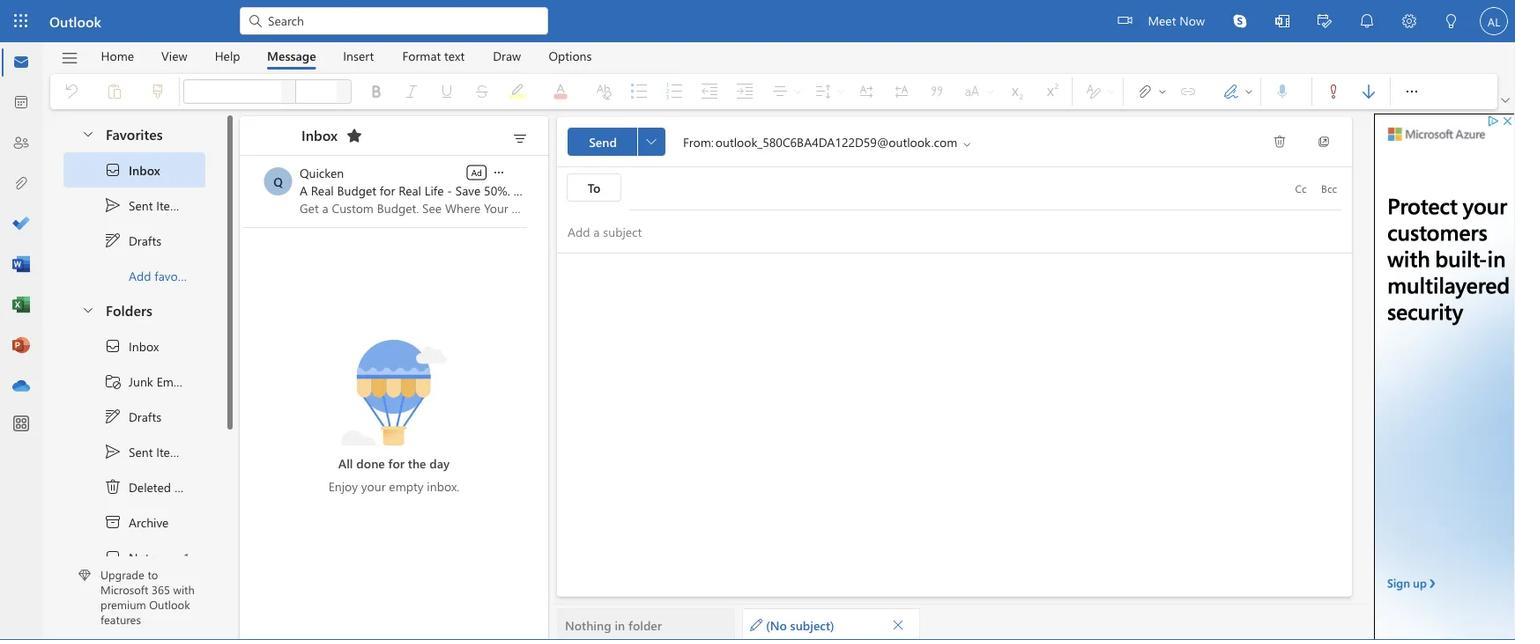 Task type: describe. For each thing, give the bounding box(es) containing it.
premium
[[101, 597, 146, 613]]

outlook_580c6ba4da122d59@outlook.com
[[716, 134, 958, 150]]

al image
[[1480, 7, 1508, 35]]


[[247, 12, 264, 30]]


[[1276, 14, 1290, 28]]

premium features image
[[78, 570, 91, 582]]

junk
[[129, 374, 153, 390]]

nothing in folder button
[[557, 609, 735, 641]]

outlook link
[[49, 0, 101, 42]]

 button inside favorites tree item
[[72, 117, 102, 150]]

home
[[101, 48, 134, 64]]

 button
[[506, 126, 534, 151]]


[[892, 619, 905, 632]]

tab list inside application
[[87, 42, 606, 70]]

help
[[215, 48, 240, 64]]

the
[[408, 455, 426, 472]]

upgrade to microsoft 365 with premium outlook features
[[101, 568, 195, 628]]

bcc button
[[1315, 175, 1344, 203]]

favorite
[[155, 268, 196, 284]]

from: outlook_580c6ba4da122d59@outlook.com 
[[683, 134, 973, 150]]

 junk email
[[104, 373, 186, 391]]

all
[[338, 455, 353, 472]]

favorites tree
[[63, 110, 205, 294]]

cc button
[[1287, 175, 1315, 203]]


[[1233, 14, 1248, 28]]

 button inside "folders" tree item
[[72, 294, 102, 326]]

 button down "message" button
[[282, 79, 296, 104]]

a
[[300, 182, 308, 198]]

2 real from the left
[[399, 182, 421, 198]]

draw
[[493, 48, 521, 64]]

365
[[152, 583, 170, 598]]

folders
[[106, 300, 152, 319]]

inbox for second  tree item from the top of the application containing outlook
[[129, 338, 159, 355]]

today.
[[542, 182, 576, 198]]

options
[[549, 48, 592, 64]]

folders tree item
[[63, 294, 205, 329]]

now
[[1180, 12, 1205, 28]]

Add a subject text field
[[557, 218, 1321, 246]]

nothing in folder
[[565, 617, 662, 634]]

nothing
[[565, 617, 611, 634]]


[[1318, 14, 1332, 28]]

1 vertical spatial items
[[156, 444, 186, 460]]

Font text field
[[184, 81, 281, 102]]

 inside favorites tree
[[104, 197, 122, 214]]

 inside  
[[1244, 86, 1255, 97]]

Search field
[[266, 11, 538, 29]]

2  tree item from the top
[[63, 329, 205, 364]]

0 vertical spatial  button
[[1498, 92, 1514, 109]]

outlook banner
[[0, 0, 1516, 45]]

 button right 'font size' text box
[[338, 79, 352, 104]]

text
[[444, 48, 465, 64]]

 button
[[1263, 128, 1298, 156]]

format
[[402, 48, 441, 64]]

add favorite tree item
[[63, 258, 205, 294]]

options button
[[536, 42, 605, 70]]

subject)
[[790, 617, 835, 634]]

calendar image
[[12, 94, 30, 112]]

draw button
[[480, 42, 534, 70]]

drafts for 
[[129, 233, 161, 249]]

 button
[[1219, 0, 1262, 42]]

message button
[[254, 42, 329, 70]]

word image
[[12, 257, 30, 274]]

from:
[[683, 134, 714, 150]]

a real budget for real life - save 50%. start today.
[[300, 182, 576, 198]]

enjoy
[[329, 478, 358, 495]]

 for  dropdown button inside the reading pane main content
[[646, 137, 657, 147]]

1  tree item from the top
[[63, 188, 205, 223]]

day
[[430, 455, 450, 472]]

life
[[425, 182, 444, 198]]

items inside favorites tree
[[156, 197, 186, 214]]

favorites
[[106, 124, 163, 143]]

budget
[[337, 182, 376, 198]]

upgrade
[[101, 568, 144, 583]]

 drafts for 
[[104, 232, 161, 250]]

folder
[[629, 617, 662, 634]]

 for topmost  dropdown button
[[1501, 96, 1510, 105]]

2  from the top
[[104, 443, 122, 461]]

 button
[[1262, 0, 1304, 45]]

to button
[[567, 174, 622, 202]]

 search field
[[240, 0, 548, 40]]

microsoft
[[101, 583, 148, 598]]

in
[[615, 617, 625, 634]]

-
[[447, 182, 452, 198]]

tags group
[[1316, 74, 1387, 106]]


[[1359, 12, 1376, 30]]

 for second  tree item from the bottom of the application containing outlook
[[104, 161, 122, 179]]

favorites tree item
[[63, 117, 205, 153]]

 button inside message list section
[[491, 164, 507, 181]]

send
[[589, 134, 617, 150]]

insert button
[[330, 42, 387, 70]]

 for 
[[1273, 135, 1287, 149]]

1 horizontal spatial 
[[1404, 83, 1421, 101]]

 button
[[1316, 78, 1352, 106]]

 button
[[340, 122, 368, 150]]

home button
[[88, 42, 147, 70]]

50%.
[[484, 182, 510, 198]]

inbox for second  tree item from the bottom of the application containing outlook
[[129, 162, 160, 178]]

powerpoint image
[[12, 338, 30, 355]]

send button
[[568, 128, 638, 156]]

view
[[161, 48, 187, 64]]

 button
[[886, 613, 911, 638]]

deleted
[[129, 479, 171, 496]]

(no
[[766, 617, 787, 634]]



Task type: vqa. For each thing, say whether or not it's contained in the screenshot.
"folder" on the bottom of page
yes



Task type: locate. For each thing, give the bounding box(es) containing it.
add favorite
[[129, 268, 196, 284]]

 button
[[1304, 0, 1346, 45]]

 drafts for 
[[104, 408, 161, 426]]

1 vertical spatial  button
[[491, 164, 507, 181]]

 button
[[1352, 78, 1387, 106]]


[[1325, 83, 1343, 101]]

2 sent from the top
[[129, 444, 153, 460]]

1 sent from the top
[[129, 197, 153, 214]]

for left the
[[388, 455, 405, 472]]


[[104, 514, 122, 532]]

 sent items
[[104, 197, 186, 214], [104, 443, 186, 461]]

 tree item
[[63, 188, 205, 223], [63, 435, 205, 470]]

 down al image
[[1501, 96, 1510, 105]]

q
[[273, 173, 283, 190]]

 inbox inside favorites tree
[[104, 161, 160, 179]]

1  tree item from the top
[[63, 153, 205, 188]]


[[1118, 13, 1132, 27]]

sent
[[129, 197, 153, 214], [129, 444, 153, 460]]

1 drafts from the top
[[129, 233, 161, 249]]

meet now
[[1148, 12, 1205, 28]]

 sent items up deleted
[[104, 443, 186, 461]]

 inside the  tree item
[[104, 479, 122, 496]]

 tree item
[[63, 153, 205, 188], [63, 329, 205, 364]]

message
[[267, 48, 316, 64]]

 button
[[1395, 74, 1430, 109], [491, 164, 507, 181]]

0 vertical spatial 
[[104, 232, 122, 250]]

 inside from: outlook_580c6ba4da122d59@outlook.com 
[[962, 139, 973, 149]]

inbox inside inbox 
[[302, 125, 338, 144]]

basic text group
[[183, 74, 1069, 109]]

include group
[[1128, 74, 1257, 109]]

1 horizontal spatial 
[[1273, 135, 1287, 149]]

 button left from:
[[637, 128, 666, 156]]

items up favorite
[[156, 197, 186, 214]]

sent inside tree
[[129, 444, 153, 460]]

outlook
[[49, 11, 101, 30], [149, 597, 190, 613]]

 inside favorites tree item
[[81, 127, 95, 141]]

0 vertical spatial sent
[[129, 197, 153, 214]]

items inside  deleted items
[[174, 479, 204, 496]]

real down quicken
[[311, 182, 334, 198]]

 up 50%.
[[492, 166, 506, 180]]

application
[[0, 0, 1516, 641]]

reading pane main content
[[550, 109, 1370, 641]]

 button left favorites
[[72, 117, 102, 150]]

0 horizontal spatial 
[[646, 137, 657, 147]]

 drafts inside favorites tree
[[104, 232, 161, 250]]

1 vertical spatial  drafts
[[104, 408, 161, 426]]

tab list
[[87, 42, 606, 70]]

 inside "folders" tree item
[[81, 303, 95, 317]]

0 vertical spatial 
[[1501, 96, 1510, 105]]

 for 
[[104, 408, 122, 426]]

drafts up "add"
[[129, 233, 161, 249]]


[[60, 49, 79, 67]]

people image
[[12, 135, 30, 153]]

outlook inside banner
[[49, 11, 101, 30]]

email
[[157, 374, 186, 390]]

 left  at the right top
[[1273, 135, 1287, 149]]

0 horizontal spatial  button
[[637, 128, 666, 156]]

features
[[101, 612, 141, 628]]

2  from the top
[[104, 408, 122, 426]]

1  from the top
[[104, 197, 122, 214]]

 down favorites tree item
[[104, 161, 122, 179]]

cc
[[1296, 182, 1307, 196]]

 down 
[[104, 408, 122, 426]]

 drafts up add favorite tree item
[[104, 232, 161, 250]]

 button right "" button
[[1395, 74, 1430, 109]]

 button
[[1498, 92, 1514, 109], [637, 128, 666, 156]]

 button inside reading pane main content
[[637, 128, 666, 156]]

 tree item
[[63, 540, 205, 576]]

0 vertical spatial 
[[104, 197, 122, 214]]

notes
[[129, 550, 161, 566]]

tree
[[63, 329, 205, 641]]

0 vertical spatial  inbox
[[104, 161, 160, 179]]

inbox 
[[302, 125, 363, 145]]

1 vertical spatial drafts
[[129, 409, 161, 425]]

0 vertical spatial 
[[1273, 135, 1287, 149]]

 right "" button
[[1404, 83, 1421, 101]]


[[1404, 83, 1421, 101], [492, 166, 506, 180]]

1  sent items from the top
[[104, 197, 186, 214]]

insert
[[343, 48, 374, 64]]

0 vertical spatial for
[[380, 182, 395, 198]]

 tree item
[[63, 505, 205, 540]]

drafts down  junk email
[[129, 409, 161, 425]]

clipboard group
[[54, 74, 175, 109]]

more apps image
[[12, 416, 30, 434]]

archive
[[129, 515, 169, 531]]

1 vertical spatial inbox
[[129, 162, 160, 178]]

 tree item
[[63, 223, 205, 258], [63, 399, 205, 435]]

outlook up  button
[[49, 11, 101, 30]]

1 vertical spatial 
[[104, 443, 122, 461]]

1  from the top
[[104, 232, 122, 250]]

 
[[1136, 83, 1168, 101]]

 tree item
[[63, 364, 205, 399]]

left-rail-appbar navigation
[[4, 42, 39, 407]]

1 vertical spatial  inbox
[[104, 338, 159, 355]]

0 vertical spatial items
[[156, 197, 186, 214]]

1 horizontal spatial outlook
[[149, 597, 190, 613]]

1 vertical spatial 
[[104, 338, 122, 355]]

items up  deleted items
[[156, 444, 186, 460]]

1 real from the left
[[311, 182, 334, 198]]

bcc
[[1322, 182, 1337, 196]]

 button
[[1389, 0, 1431, 45]]

drafts for 
[[129, 409, 161, 425]]

tab list containing home
[[87, 42, 606, 70]]


[[104, 232, 122, 250], [104, 408, 122, 426]]

 inbox
[[104, 161, 160, 179], [104, 338, 159, 355]]

 up the  tree item
[[104, 443, 122, 461]]

 tree item
[[63, 470, 205, 505]]


[[1403, 14, 1417, 28]]

 drafts
[[104, 232, 161, 250], [104, 408, 161, 426]]

 button
[[1307, 128, 1342, 156]]

onedrive image
[[12, 378, 30, 396]]

your
[[361, 478, 386, 495]]

view button
[[148, 42, 201, 70]]

 left from:
[[646, 137, 657, 147]]

 tree item up "add"
[[63, 223, 205, 258]]

1  from the top
[[104, 161, 122, 179]]

1 vertical spatial for
[[388, 455, 405, 472]]

 inbox down favorites tree item
[[104, 161, 160, 179]]

outlook inside upgrade to microsoft 365 with premium outlook features
[[149, 597, 190, 613]]

2 vertical spatial inbox
[[129, 338, 159, 355]]

2  sent items from the top
[[104, 443, 186, 461]]

 up add favorite tree item
[[104, 232, 122, 250]]

1 vertical spatial  tree item
[[63, 329, 205, 364]]


[[104, 549, 122, 567]]


[[1445, 14, 1459, 28]]

application containing outlook
[[0, 0, 1516, 641]]

2  inbox from the top
[[104, 338, 159, 355]]

 tree item down favorites tree item
[[63, 188, 205, 223]]

tree containing 
[[63, 329, 205, 641]]

 inside message list section
[[492, 166, 506, 180]]

 sent items inside favorites tree
[[104, 197, 186, 214]]

 notes
[[104, 549, 161, 567]]

1 vertical spatial  tree item
[[63, 435, 205, 470]]

sent up the  tree item
[[129, 444, 153, 460]]

 inside favorites tree
[[104, 161, 122, 179]]

 tree item down junk
[[63, 399, 205, 435]]

1 horizontal spatial 
[[1501, 96, 1510, 105]]

0 vertical spatial inbox
[[302, 125, 338, 144]]

tree inside application
[[63, 329, 205, 641]]

message list section
[[240, 112, 576, 640]]

 inside favorites tree
[[104, 232, 122, 250]]


[[346, 127, 363, 145]]

save
[[456, 182, 481, 198]]

files image
[[12, 175, 30, 193]]

 button
[[52, 43, 87, 73]]

1 vertical spatial  button
[[637, 128, 666, 156]]

 for second  tree item from the top of the application containing outlook
[[104, 338, 122, 355]]


[[284, 86, 294, 97], [339, 86, 350, 97], [1158, 86, 1168, 97], [1244, 86, 1255, 97], [81, 127, 95, 141], [962, 139, 973, 149], [81, 303, 95, 317]]

2  tree item from the top
[[63, 399, 205, 435]]

0 horizontal spatial 
[[492, 166, 506, 180]]

 button
[[1346, 0, 1389, 42]]

 up  in the left of the page
[[104, 479, 122, 496]]

ad
[[471, 167, 482, 179]]

2  tree item from the top
[[63, 435, 205, 470]]


[[1360, 83, 1378, 101]]

sent inside favorites tree
[[129, 197, 153, 214]]

0 vertical spatial  button
[[1395, 74, 1430, 109]]

 tree item for 
[[63, 399, 205, 435]]

sent up "add"
[[129, 197, 153, 214]]


[[1317, 135, 1331, 149]]

1 vertical spatial outlook
[[149, 597, 190, 613]]

0 vertical spatial  tree item
[[63, 188, 205, 223]]

excel image
[[12, 297, 30, 315]]

0 horizontal spatial outlook
[[49, 11, 101, 30]]

 inside reading pane main content
[[646, 137, 657, 147]]

 tree item down favorites
[[63, 153, 205, 188]]

 button
[[1431, 0, 1473, 45]]

1 vertical spatial 
[[492, 166, 506, 180]]

inbox heading
[[279, 116, 368, 155]]

inbox inside favorites tree
[[129, 162, 160, 178]]

 button down al image
[[1498, 92, 1514, 109]]

real
[[311, 182, 334, 198], [399, 182, 421, 198]]

1  drafts from the top
[[104, 232, 161, 250]]

 
[[1223, 83, 1255, 101]]

outlook down the 'to'
[[149, 597, 190, 613]]

1 vertical spatial 
[[646, 137, 657, 147]]

meet
[[1148, 12, 1176, 28]]


[[511, 130, 529, 148]]

1  tree item from the top
[[63, 223, 205, 258]]

0 vertical spatial outlook
[[49, 11, 101, 30]]

Font size text field
[[296, 81, 337, 102]]


[[104, 373, 122, 391]]

 inbox for second  tree item from the top of the application containing outlook
[[104, 338, 159, 355]]

 inside  button
[[1273, 135, 1287, 149]]

for right budget
[[380, 182, 395, 198]]

start
[[514, 182, 539, 198]]

items right deleted
[[174, 479, 204, 496]]


[[1136, 83, 1154, 101]]

drafts inside favorites tree
[[129, 233, 161, 249]]

drafts
[[129, 233, 161, 249], [129, 409, 161, 425]]


[[104, 197, 122, 214], [104, 443, 122, 461]]

quicken image
[[264, 168, 292, 196]]

1
[[184, 550, 189, 566]]

to do image
[[12, 216, 30, 234]]

 button up 50%.
[[491, 164, 507, 181]]

empty
[[389, 478, 424, 495]]


[[104, 161, 122, 179], [104, 338, 122, 355]]

inbox down favorites tree item
[[129, 162, 160, 178]]

1 horizontal spatial  button
[[1395, 74, 1430, 109]]

 button left folders
[[72, 294, 102, 326]]

 for  deleted items
[[104, 479, 122, 496]]

1 horizontal spatial  button
[[1498, 92, 1514, 109]]

inbox up  junk email
[[129, 338, 159, 355]]

 for 
[[104, 232, 122, 250]]

2  from the top
[[104, 338, 122, 355]]

1 vertical spatial  sent items
[[104, 443, 186, 461]]

 inbox for second  tree item from the bottom of the application containing outlook
[[104, 161, 160, 179]]

0 horizontal spatial 
[[104, 479, 122, 496]]

1 vertical spatial  tree item
[[63, 399, 205, 435]]

done
[[357, 455, 385, 472]]

1 vertical spatial 
[[104, 408, 122, 426]]

0 vertical spatial  drafts
[[104, 232, 161, 250]]

0 vertical spatial drafts
[[129, 233, 161, 249]]

inbox left  button
[[302, 125, 338, 144]]

mail image
[[12, 54, 30, 71]]

0 horizontal spatial  button
[[491, 164, 507, 181]]

 tree item for 
[[63, 223, 205, 258]]

 up 
[[104, 338, 122, 355]]

0 vertical spatial  tree item
[[63, 223, 205, 258]]

 tree item up deleted
[[63, 435, 205, 470]]

1 vertical spatial sent
[[129, 444, 153, 460]]

2  drafts from the top
[[104, 408, 161, 426]]

1  inbox from the top
[[104, 161, 160, 179]]

 inbox down "folders" tree item
[[104, 338, 159, 355]]

help button
[[202, 42, 253, 70]]

 up add favorite tree item
[[104, 197, 122, 214]]

2 vertical spatial items
[[174, 479, 204, 496]]

with
[[173, 583, 195, 598]]

0 vertical spatial  tree item
[[63, 153, 205, 188]]

to
[[588, 179, 601, 196]]

 drafts down  tree item
[[104, 408, 161, 426]]

0 vertical spatial 
[[104, 161, 122, 179]]

0 horizontal spatial real
[[311, 182, 334, 198]]

quicken
[[300, 164, 344, 181]]

1 vertical spatial 
[[104, 479, 122, 496]]

all done for the day enjoy your empty inbox.
[[329, 455, 460, 495]]

0 vertical spatial  sent items
[[104, 197, 186, 214]]

1 horizontal spatial real
[[399, 182, 421, 198]]

inbox
[[302, 125, 338, 144], [129, 162, 160, 178], [129, 338, 159, 355]]

inbox.
[[427, 478, 460, 495]]


[[750, 619, 763, 632]]

 tree item up junk
[[63, 329, 205, 364]]


[[1501, 96, 1510, 105], [646, 137, 657, 147]]

2 drafts from the top
[[129, 409, 161, 425]]

for inside all done for the day enjoy your empty inbox.
[[388, 455, 405, 472]]

add
[[129, 268, 151, 284]]

 (no subject)
[[750, 617, 835, 634]]

format text button
[[389, 42, 478, 70]]

real left life
[[399, 182, 421, 198]]

 inside tree
[[104, 338, 122, 355]]

 sent items up "add"
[[104, 197, 186, 214]]

0 vertical spatial 
[[1404, 83, 1421, 101]]

 inside  
[[1158, 86, 1168, 97]]



